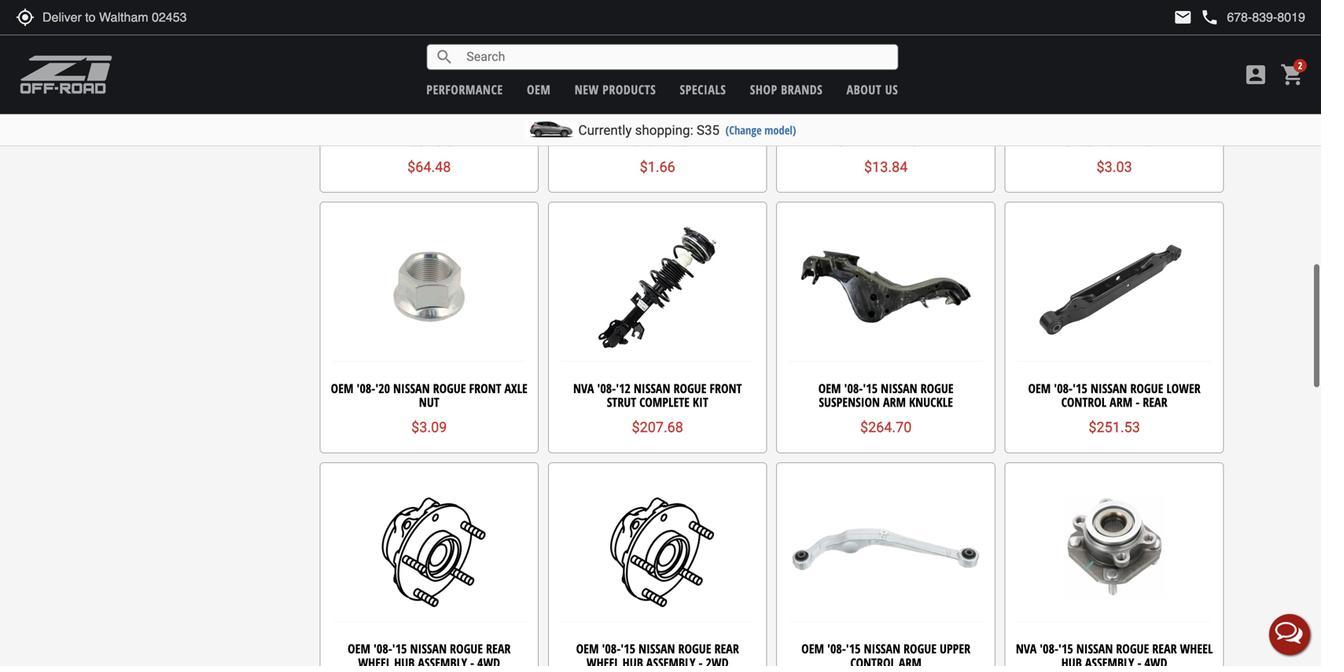 Task type: describe. For each thing, give the bounding box(es) containing it.
oem for oem '08-'15 nissan rogue rear wheel hub assembly - 4wd
[[348, 641, 371, 657]]

nva for nva '08-'15 nissan rogue rear wheel hub assembly - 4wd
[[1016, 641, 1037, 657]]

oem for oem '08-'20 nissan rogue front axle nut
[[331, 380, 354, 397]]

rogue for oem '08-'15 nissan rogue front sway bar bracket
[[903, 119, 936, 136]]

mail link
[[1174, 8, 1193, 27]]

specials
[[680, 81, 726, 98]]

4wd for nva '08-'15 nissan rogue rear wheel hub assembly - 4wd
[[1145, 654, 1168, 666]]

rogue for nva '08-'12 nissan rogue front strut complete kit
[[674, 380, 707, 397]]

front for nva '08-'12 nissan rogue front strut complete kit
[[710, 380, 742, 397]]

my_location
[[16, 8, 35, 27]]

(change
[[726, 122, 762, 138]]

us
[[886, 81, 899, 98]]

currently shopping: s35 (change model)
[[579, 122, 797, 138]]

'20
[[375, 380, 390, 397]]

oem for oem '08-'15 nissan rogue rear wheel hub assembly - 2wd
[[576, 641, 599, 657]]

control for oem '08-'15 nissan rogue lower control arm - rear
[[1062, 394, 1107, 411]]

'15 for oem '08-'15 nissan rogue suspension arm knuckle
[[863, 380, 878, 397]]

strut
[[607, 394, 637, 411]]

$13.84
[[865, 159, 908, 175]]

shop
[[750, 81, 778, 98]]

wheel inside oem nissan / infiniti wheel lock lug nuts
[[458, 119, 491, 136]]

oem '08-'15 nissan rogue front sway bar bracket
[[801, 119, 972, 150]]

mail
[[1174, 8, 1193, 27]]

rogue for oem '08-'15 nissan rogue rear wheel hub assembly - 2wd
[[679, 641, 712, 657]]

'08- for oem '08-'15 nissan rogue front sway bar bracket
[[827, 119, 846, 136]]

nva '08-'12 nissan rogue front strut complete kit
[[573, 380, 742, 411]]

shop brands
[[750, 81, 823, 98]]

oem for oem '08-'15 nissan rogue upper control arm
[[802, 641, 824, 657]]

new
[[575, 81, 599, 98]]

rear inside oem nissan / infiniti rear brake rotor plug
[[688, 119, 712, 136]]

shop brands link
[[750, 81, 823, 98]]

- for nva '08-'15 nissan rogue rear wheel hub assembly - 4wd
[[1138, 654, 1142, 666]]

specials link
[[680, 81, 726, 98]]

front for oem '08-'20 nissan rogue front axle nut
[[469, 380, 502, 397]]

about us link
[[847, 81, 899, 98]]

oem for oem nissan / infiniti rear brake rotor plug
[[569, 119, 592, 136]]

(change model) link
[[726, 122, 797, 138]]

wheel for nva '08-'15 nissan rogue rear wheel hub assembly - 4wd
[[1180, 641, 1213, 657]]

oem '08-'15 nissan rogue rear wheel hub assembly - 2wd
[[576, 641, 739, 666]]

oem for oem '08-'15 nissan rogue front sway bar bracket
[[801, 119, 824, 136]]

$3.09
[[412, 419, 447, 436]]

lock
[[494, 119, 519, 136]]

nissan for nva '08-'15 nissan rogue rear wheel hub assembly - 4wd
[[1077, 641, 1113, 657]]

nissan for oem '08-'15 nissan rogue rear wheel hub assembly - 4wd
[[410, 641, 447, 657]]

phone link
[[1201, 8, 1306, 27]]

'08- for oem '08-'15 nissan rogue rear wheel hub assembly - 2wd
[[602, 641, 621, 657]]

bar
[[869, 133, 889, 150]]

plug
[[663, 133, 688, 150]]

'15 for oem '08-'15 nissan rogue rear wheel hub assembly - 2wd
[[621, 641, 636, 657]]

knuckle
[[909, 394, 953, 411]]

about
[[847, 81, 882, 98]]

oem '08-'15 nissan rogue suspension arm knuckle
[[819, 380, 954, 411]]

'15 for oem '08-'15 nissan rogue rear wheel hub assembly - 4wd
[[392, 641, 407, 657]]

performance link
[[427, 81, 503, 98]]

rear inside oem '08-'15 nissan rogue lower control arm - rear
[[1143, 394, 1168, 411]]

products
[[603, 81, 656, 98]]

'08- for nva '08-'12 nissan rogue front strut complete kit
[[597, 380, 616, 397]]

nissan for oem '08-'15 nissan rogue upper control arm
[[864, 641, 901, 657]]

front for oem '08-'15 nissan rogue front sway bar bracket
[[939, 119, 972, 136]]

$264.70
[[861, 419, 912, 436]]

/ for rotor
[[635, 119, 640, 136]]

nut
[[419, 394, 440, 411]]

$207.68
[[632, 419, 684, 436]]

z1 motorsports logo image
[[20, 55, 113, 94]]

infiniti for nuts
[[414, 119, 455, 136]]

nissan for oem '08-'15 nissan rogue suspension arm knuckle
[[881, 380, 918, 397]]

arm for oem '08-'15 nissan rogue upper control arm
[[899, 654, 922, 666]]

'08- for oem '08-'15 nissan rogue rear shock lower bolt
[[1059, 119, 1078, 136]]

new products link
[[575, 81, 656, 98]]

assembly for oem '08-'15 nissan rogue rear wheel hub assembly - 2wd
[[646, 654, 696, 666]]

assembly for oem '08-'15 nissan rogue rear wheel hub assembly - 4wd
[[418, 654, 467, 666]]

phone
[[1201, 8, 1220, 27]]

lower inside oem '08-'15 nissan rogue rear shock lower bolt
[[1102, 133, 1136, 150]]

infiniti for plug
[[643, 119, 684, 136]]

oem link
[[527, 81, 551, 98]]

nissan inside oem nissan / infiniti rear brake rotor plug
[[595, 119, 632, 136]]

rear for oem '08-'15 nissan rogue rear wheel hub assembly - 2wd
[[715, 641, 739, 657]]

nissan for oem '08-'20 nissan rogue front axle nut
[[393, 380, 430, 397]]

nissan for oem '08-'15 nissan rogue rear shock lower bolt
[[1096, 119, 1132, 136]]

currently
[[579, 122, 632, 138]]

- for oem '08-'15 nissan rogue rear wheel hub assembly - 2wd
[[699, 654, 703, 666]]

account_box link
[[1240, 62, 1273, 87]]

brake
[[715, 119, 746, 136]]

oem for oem '08-'15 nissan rogue rear shock lower bolt
[[1033, 119, 1056, 136]]

'15 for oem '08-'15 nissan rogue rear shock lower bolt
[[1078, 119, 1093, 136]]

bracket
[[892, 133, 934, 150]]

$251.53
[[1089, 419, 1141, 436]]

$3.03
[[1097, 159, 1133, 175]]

sway
[[839, 133, 866, 150]]

shopping:
[[635, 122, 694, 138]]

oem nissan / infiniti rear brake rotor plug
[[569, 119, 746, 150]]

/ for lug
[[405, 119, 410, 136]]

oem for oem '08-'15 nissan rogue suspension arm knuckle
[[819, 380, 841, 397]]



Task type: vqa. For each thing, say whether or not it's contained in the screenshot.
''08-' corresponding to OEM '08-'15 Nissan Rogue Lower Control Arm - Rear
yes



Task type: locate. For each thing, give the bounding box(es) containing it.
nissan inside oem '08-'15 nissan rogue rear wheel hub assembly - 2wd
[[639, 641, 675, 657]]

nva right the upper
[[1016, 641, 1037, 657]]

performance
[[427, 81, 503, 98]]

- inside "oem '08-'15 nissan rogue rear wheel hub assembly - 4wd"
[[470, 654, 474, 666]]

oem for oem '08-'15 nissan rogue lower control arm - rear
[[1029, 380, 1051, 397]]

oem inside oem '08-'15 nissan rogue upper control arm
[[802, 641, 824, 657]]

hub inside nva '08-'15 nissan rogue rear wheel hub assembly - 4wd
[[1062, 654, 1082, 666]]

assembly for nva '08-'15 nissan rogue rear wheel hub assembly - 4wd
[[1085, 654, 1135, 666]]

hub for oem '08-'15 nissan rogue rear wheel hub assembly - 2wd
[[623, 654, 643, 666]]

0 horizontal spatial hub
[[394, 654, 415, 666]]

'08- for oem '08-'15 nissan rogue lower control arm - rear
[[1054, 380, 1073, 397]]

0 vertical spatial lower
[[1102, 133, 1136, 150]]

arm up $251.53
[[1110, 394, 1133, 411]]

'08-
[[827, 119, 846, 136], [1059, 119, 1078, 136], [357, 380, 375, 397], [597, 380, 616, 397], [845, 380, 863, 397], [1054, 380, 1073, 397], [374, 641, 392, 657], [602, 641, 621, 657], [828, 641, 846, 657], [1040, 641, 1059, 657]]

front inside oem '08-'15 nissan rogue front sway bar bracket
[[939, 119, 972, 136]]

1 horizontal spatial hub
[[623, 654, 643, 666]]

oem '08-'20 nissan rogue front axle nut
[[331, 380, 528, 411]]

arm
[[883, 394, 906, 411], [1110, 394, 1133, 411], [899, 654, 922, 666]]

nissan inside oem '08-'15 nissan rogue lower control arm - rear
[[1091, 380, 1128, 397]]

assembly inside nva '08-'15 nissan rogue rear wheel hub assembly - 4wd
[[1085, 654, 1135, 666]]

'08- inside oem '08-'15 nissan rogue lower control arm - rear
[[1054, 380, 1073, 397]]

axle
[[505, 380, 528, 397]]

Search search field
[[454, 45, 898, 69]]

rogue
[[903, 119, 936, 136], [1135, 119, 1169, 136], [433, 380, 466, 397], [674, 380, 707, 397], [921, 380, 954, 397], [1131, 380, 1164, 397], [450, 641, 483, 657], [679, 641, 712, 657], [904, 641, 937, 657], [1117, 641, 1150, 657]]

2wd
[[706, 654, 729, 666]]

hub for oem '08-'15 nissan rogue rear wheel hub assembly - 4wd
[[394, 654, 415, 666]]

4wd inside "oem '08-'15 nissan rogue rear wheel hub assembly - 4wd"
[[478, 654, 500, 666]]

/ inside oem nissan / infiniti rear brake rotor plug
[[635, 119, 640, 136]]

0 horizontal spatial /
[[405, 119, 410, 136]]

hub inside "oem '08-'15 nissan rogue rear wheel hub assembly - 4wd"
[[394, 654, 415, 666]]

0 horizontal spatial nva
[[573, 380, 594, 397]]

rogue inside oem '08-'15 nissan rogue suspension arm knuckle
[[921, 380, 954, 397]]

'15 inside oem '08-'15 nissan rogue upper control arm
[[846, 641, 861, 657]]

'12
[[616, 380, 631, 397]]

rear for oem '08-'15 nissan rogue rear shock lower bolt
[[1172, 119, 1196, 136]]

nissan
[[366, 119, 402, 136], [595, 119, 632, 136], [863, 119, 900, 136], [1096, 119, 1132, 136], [393, 380, 430, 397], [634, 380, 671, 397], [881, 380, 918, 397], [1091, 380, 1128, 397], [410, 641, 447, 657], [639, 641, 675, 657], [864, 641, 901, 657], [1077, 641, 1113, 657]]

oem inside "oem '08-'15 nissan rogue rear wheel hub assembly - 4wd"
[[348, 641, 371, 657]]

2 4wd from the left
[[1145, 654, 1168, 666]]

wheel inside "oem '08-'15 nissan rogue rear wheel hub assembly - 4wd"
[[358, 654, 391, 666]]

rogue inside oem '08-'15 nissan rogue rear shock lower bolt
[[1135, 119, 1169, 136]]

rear inside "oem '08-'15 nissan rogue rear wheel hub assembly - 4wd"
[[486, 641, 511, 657]]

1 horizontal spatial front
[[710, 380, 742, 397]]

nissan for oem '08-'15 nissan rogue rear wheel hub assembly - 2wd
[[639, 641, 675, 657]]

hub for nva '08-'15 nissan rogue rear wheel hub assembly - 4wd
[[1062, 654, 1082, 666]]

oem for oem link on the top left of page
[[527, 81, 551, 98]]

front right kit
[[710, 380, 742, 397]]

rogue for oem '08-'15 nissan rogue rear shock lower bolt
[[1135, 119, 1169, 136]]

2 hub from the left
[[623, 654, 643, 666]]

arm inside oem '08-'15 nissan rogue suspension arm knuckle
[[883, 394, 906, 411]]

/ left nuts
[[405, 119, 410, 136]]

oem inside oem '08-'15 nissan rogue suspension arm knuckle
[[819, 380, 841, 397]]

0 horizontal spatial control
[[851, 654, 896, 666]]

lower
[[1102, 133, 1136, 150], [1167, 380, 1201, 397]]

s35
[[697, 122, 720, 138]]

oem '08-'15 nissan rogue rear wheel hub assembly - 4wd
[[348, 641, 511, 666]]

'15 for nva '08-'15 nissan rogue rear wheel hub assembly - 4wd
[[1059, 641, 1074, 657]]

hub inside oem '08-'15 nissan rogue rear wheel hub assembly - 2wd
[[623, 654, 643, 666]]

oem inside oem '08-'15 nissan rogue rear shock lower bolt
[[1033, 119, 1056, 136]]

1 horizontal spatial assembly
[[646, 654, 696, 666]]

'15 inside oem '08-'15 nissan rogue suspension arm knuckle
[[863, 380, 878, 397]]

'08- for oem '08-'15 nissan rogue rear wheel hub assembly - 4wd
[[374, 641, 392, 657]]

arm for oem '08-'15 nissan rogue lower control arm - rear
[[1110, 394, 1133, 411]]

nissan for oem '08-'15 nissan rogue front sway bar bracket
[[863, 119, 900, 136]]

rogue inside oem '08-'15 nissan rogue upper control arm
[[904, 641, 937, 657]]

nissan inside nva '08-'12 nissan rogue front strut complete kit
[[634, 380, 671, 397]]

3 assembly from the left
[[1085, 654, 1135, 666]]

oem nissan / infiniti wheel lock lug nuts
[[340, 119, 519, 150]]

'08- inside oem '08-'15 nissan rogue upper control arm
[[828, 641, 846, 657]]

control
[[1062, 394, 1107, 411], [851, 654, 896, 666]]

nva '08-'15 nissan rogue rear wheel hub assembly - 4wd
[[1016, 641, 1213, 666]]

oem inside oem nissan / infiniti rear brake rotor plug
[[569, 119, 592, 136]]

control inside oem '08-'15 nissan rogue upper control arm
[[851, 654, 896, 666]]

upper
[[940, 641, 971, 657]]

'15 for oem '08-'15 nissan rogue front sway bar bracket
[[846, 119, 860, 136]]

rear
[[688, 119, 712, 136], [1172, 119, 1196, 136], [1143, 394, 1168, 411], [486, 641, 511, 657], [715, 641, 739, 657], [1153, 641, 1177, 657]]

'15 for oem '08-'15 nissan rogue upper control arm
[[846, 641, 861, 657]]

control inside oem '08-'15 nissan rogue lower control arm - rear
[[1062, 394, 1107, 411]]

rear inside oem '08-'15 nissan rogue rear shock lower bolt
[[1172, 119, 1196, 136]]

1 vertical spatial nva
[[1016, 641, 1037, 657]]

2 horizontal spatial assembly
[[1085, 654, 1135, 666]]

'08- for oem '08-'15 nissan rogue suspension arm knuckle
[[845, 380, 863, 397]]

new products
[[575, 81, 656, 98]]

nissan for oem '08-'15 nissan rogue lower control arm - rear
[[1091, 380, 1128, 397]]

rogue inside nva '08-'12 nissan rogue front strut complete kit
[[674, 380, 707, 397]]

rogue inside oem '08-'15 nissan rogue front sway bar bracket
[[903, 119, 936, 136]]

'08- inside oem '08-'15 nissan rogue rear shock lower bolt
[[1059, 119, 1078, 136]]

'15 inside oem '08-'15 nissan rogue rear wheel hub assembly - 2wd
[[621, 641, 636, 657]]

brands
[[781, 81, 823, 98]]

1 4wd from the left
[[478, 654, 500, 666]]

oem inside oem '08-'20 nissan rogue front axle nut
[[331, 380, 354, 397]]

rogue for oem '08-'15 nissan rogue suspension arm knuckle
[[921, 380, 954, 397]]

2 assembly from the left
[[646, 654, 696, 666]]

nissan inside oem '08-'20 nissan rogue front axle nut
[[393, 380, 430, 397]]

'08- inside "oem '08-'15 nissan rogue rear wheel hub assembly - 4wd"
[[374, 641, 392, 657]]

/ inside oem nissan / infiniti wheel lock lug nuts
[[405, 119, 410, 136]]

1 hub from the left
[[394, 654, 415, 666]]

kit
[[693, 394, 709, 411]]

lug
[[406, 133, 424, 150]]

oem '08-'15 nissan rogue lower control arm - rear
[[1029, 380, 1201, 411]]

- for oem '08-'15 nissan rogue rear wheel hub assembly - 4wd
[[470, 654, 474, 666]]

1 assembly from the left
[[418, 654, 467, 666]]

arm left the upper
[[899, 654, 922, 666]]

3 hub from the left
[[1062, 654, 1082, 666]]

nva left '12
[[573, 380, 594, 397]]

'15
[[846, 119, 860, 136], [1078, 119, 1093, 136], [863, 380, 878, 397], [1073, 380, 1088, 397], [392, 641, 407, 657], [621, 641, 636, 657], [846, 641, 861, 657], [1059, 641, 1074, 657]]

- inside oem '08-'15 nissan rogue rear wheel hub assembly - 2wd
[[699, 654, 703, 666]]

'15 inside oem '08-'15 nissan rogue front sway bar bracket
[[846, 119, 860, 136]]

rear for oem '08-'15 nissan rogue rear wheel hub assembly - 4wd
[[486, 641, 511, 657]]

'15 inside oem '08-'15 nissan rogue lower control arm - rear
[[1073, 380, 1088, 397]]

1 horizontal spatial /
[[635, 119, 640, 136]]

nissan inside oem '08-'15 nissan rogue front sway bar bracket
[[863, 119, 900, 136]]

lower inside oem '08-'15 nissan rogue lower control arm - rear
[[1167, 380, 1201, 397]]

$64.48
[[408, 159, 451, 175]]

1 / from the left
[[405, 119, 410, 136]]

nuts
[[428, 133, 453, 150]]

1 horizontal spatial lower
[[1167, 380, 1201, 397]]

rogue for oem '08-'15 nissan rogue rear wheel hub assembly - 4wd
[[450, 641, 483, 657]]

arm inside oem '08-'15 nissan rogue upper control arm
[[899, 654, 922, 666]]

'08- inside oem '08-'15 nissan rogue front sway bar bracket
[[827, 119, 846, 136]]

oem '08-'15 nissan rogue rear shock lower bolt
[[1033, 119, 1196, 150]]

-
[[1136, 394, 1140, 411], [470, 654, 474, 666], [699, 654, 703, 666], [1138, 654, 1142, 666]]

rear inside nva '08-'15 nissan rogue rear wheel hub assembly - 4wd
[[1153, 641, 1177, 657]]

infiniti inside oem nissan / infiniti wheel lock lug nuts
[[414, 119, 455, 136]]

rogue inside oem '08-'15 nissan rogue lower control arm - rear
[[1131, 380, 1164, 397]]

0 vertical spatial nva
[[573, 380, 594, 397]]

1 horizontal spatial control
[[1062, 394, 1107, 411]]

rogue for oem '08-'20 nissan rogue front axle nut
[[433, 380, 466, 397]]

0 horizontal spatial lower
[[1102, 133, 1136, 150]]

2 horizontal spatial hub
[[1062, 654, 1082, 666]]

$1.66
[[640, 159, 676, 175]]

nva inside nva '08-'15 nissan rogue rear wheel hub assembly - 4wd
[[1016, 641, 1037, 657]]

'08- for oem '08-'20 nissan rogue front axle nut
[[357, 380, 375, 397]]

rogue for oem '08-'15 nissan rogue upper control arm
[[904, 641, 937, 657]]

0 horizontal spatial assembly
[[418, 654, 467, 666]]

wheel inside nva '08-'15 nissan rogue rear wheel hub assembly - 4wd
[[1180, 641, 1213, 657]]

'08- inside oem '08-'15 nissan rogue rear wheel hub assembly - 2wd
[[602, 641, 621, 657]]

2 infiniti from the left
[[643, 119, 684, 136]]

infiniti inside oem nissan / infiniti rear brake rotor plug
[[643, 119, 684, 136]]

'08- for nva '08-'15 nissan rogue rear wheel hub assembly - 4wd
[[1040, 641, 1059, 657]]

1 horizontal spatial infiniti
[[643, 119, 684, 136]]

rear inside oem '08-'15 nissan rogue rear wheel hub assembly - 2wd
[[715, 641, 739, 657]]

front inside nva '08-'12 nissan rogue front strut complete kit
[[710, 380, 742, 397]]

'08- inside nva '08-'12 nissan rogue front strut complete kit
[[597, 380, 616, 397]]

wheel inside oem '08-'15 nissan rogue rear wheel hub assembly - 2wd
[[587, 654, 620, 666]]

nva inside nva '08-'12 nissan rogue front strut complete kit
[[573, 380, 594, 397]]

oem inside oem '08-'15 nissan rogue lower control arm - rear
[[1029, 380, 1051, 397]]

wheel for oem '08-'15 nissan rogue rear wheel hub assembly - 2wd
[[587, 654, 620, 666]]

2 / from the left
[[635, 119, 640, 136]]

1 horizontal spatial nva
[[1016, 641, 1037, 657]]

oem
[[527, 81, 551, 98], [340, 119, 362, 136], [569, 119, 592, 136], [801, 119, 824, 136], [1033, 119, 1056, 136], [331, 380, 354, 397], [819, 380, 841, 397], [1029, 380, 1051, 397], [348, 641, 371, 657], [576, 641, 599, 657], [802, 641, 824, 657]]

'15 inside oem '08-'15 nissan rogue rear shock lower bolt
[[1078, 119, 1093, 136]]

1 vertical spatial lower
[[1167, 380, 1201, 397]]

wheel
[[458, 119, 491, 136], [1180, 641, 1213, 657], [358, 654, 391, 666], [587, 654, 620, 666]]

oem inside oem '08-'15 nissan rogue front sway bar bracket
[[801, 119, 824, 136]]

'15 for oem '08-'15 nissan rogue lower control arm - rear
[[1073, 380, 1088, 397]]

0 horizontal spatial front
[[469, 380, 502, 397]]

4wd for oem '08-'15 nissan rogue rear wheel hub assembly - 4wd
[[478, 654, 500, 666]]

rogue inside oem '08-'20 nissan rogue front axle nut
[[433, 380, 466, 397]]

oem inside oem '08-'15 nissan rogue rear wheel hub assembly - 2wd
[[576, 641, 599, 657]]

search
[[435, 48, 454, 66]]

'08- inside nva '08-'15 nissan rogue rear wheel hub assembly - 4wd
[[1040, 641, 1059, 657]]

0 vertical spatial control
[[1062, 394, 1107, 411]]

- inside nva '08-'15 nissan rogue rear wheel hub assembly - 4wd
[[1138, 654, 1142, 666]]

oem inside oem nissan / infiniti wheel lock lug nuts
[[340, 119, 362, 136]]

0 horizontal spatial 4wd
[[478, 654, 500, 666]]

4wd
[[478, 654, 500, 666], [1145, 654, 1168, 666]]

nva
[[573, 380, 594, 397], [1016, 641, 1037, 657]]

oem for oem nissan / infiniti wheel lock lug nuts
[[340, 119, 362, 136]]

rogue inside nva '08-'15 nissan rogue rear wheel hub assembly - 4wd
[[1117, 641, 1150, 657]]

shock
[[1067, 133, 1099, 150]]

4wd inside nva '08-'15 nissan rogue rear wheel hub assembly - 4wd
[[1145, 654, 1168, 666]]

assembly
[[418, 654, 467, 666], [646, 654, 696, 666], [1085, 654, 1135, 666]]

nissan inside "oem '08-'15 nissan rogue rear wheel hub assembly - 4wd"
[[410, 641, 447, 657]]

'15 inside nva '08-'15 nissan rogue rear wheel hub assembly - 4wd
[[1059, 641, 1074, 657]]

/
[[405, 119, 410, 136], [635, 119, 640, 136]]

nissan inside oem '08-'15 nissan rogue suspension arm knuckle
[[881, 380, 918, 397]]

nissan inside oem nissan / infiniti wheel lock lug nuts
[[366, 119, 402, 136]]

rogue for oem '08-'15 nissan rogue lower control arm - rear
[[1131, 380, 1164, 397]]

front
[[939, 119, 972, 136], [469, 380, 502, 397], [710, 380, 742, 397]]

oem '08-'15 nissan rogue upper control arm
[[802, 641, 971, 666]]

1 infiniti from the left
[[414, 119, 455, 136]]

front left axle
[[469, 380, 502, 397]]

suspension
[[819, 394, 880, 411]]

'08- inside oem '08-'20 nissan rogue front axle nut
[[357, 380, 375, 397]]

shopping_cart link
[[1277, 62, 1306, 87]]

nissan for nva '08-'12 nissan rogue front strut complete kit
[[634, 380, 671, 397]]

nissan inside oem '08-'15 nissan rogue rear shock lower bolt
[[1096, 119, 1132, 136]]

'08- for oem '08-'15 nissan rogue upper control arm
[[828, 641, 846, 657]]

nissan inside nva '08-'15 nissan rogue rear wheel hub assembly - 4wd
[[1077, 641, 1113, 657]]

control for oem '08-'15 nissan rogue upper control arm
[[851, 654, 896, 666]]

1 vertical spatial control
[[851, 654, 896, 666]]

about us
[[847, 81, 899, 98]]

- inside oem '08-'15 nissan rogue lower control arm - rear
[[1136, 394, 1140, 411]]

infiniti
[[414, 119, 455, 136], [643, 119, 684, 136]]

rotor
[[627, 133, 660, 150]]

nva for nva '08-'12 nissan rogue front strut complete kit
[[573, 380, 594, 397]]

assembly inside oem '08-'15 nissan rogue rear wheel hub assembly - 2wd
[[646, 654, 696, 666]]

front right bracket
[[939, 119, 972, 136]]

bolt
[[1139, 133, 1163, 150]]

'15 inside "oem '08-'15 nissan rogue rear wheel hub assembly - 4wd"
[[392, 641, 407, 657]]

arm inside oem '08-'15 nissan rogue lower control arm - rear
[[1110, 394, 1133, 411]]

arm up $264.70
[[883, 394, 906, 411]]

complete
[[640, 394, 690, 411]]

account_box
[[1244, 62, 1269, 87]]

1 horizontal spatial 4wd
[[1145, 654, 1168, 666]]

rogue inside oem '08-'15 nissan rogue rear wheel hub assembly - 2wd
[[679, 641, 712, 657]]

'08- inside oem '08-'15 nissan rogue suspension arm knuckle
[[845, 380, 863, 397]]

assembly inside "oem '08-'15 nissan rogue rear wheel hub assembly - 4wd"
[[418, 654, 467, 666]]

mail phone
[[1174, 8, 1220, 27]]

shopping_cart
[[1281, 62, 1306, 87]]

hub
[[394, 654, 415, 666], [623, 654, 643, 666], [1062, 654, 1082, 666]]

nissan inside oem '08-'15 nissan rogue upper control arm
[[864, 641, 901, 657]]

/ right currently
[[635, 119, 640, 136]]

rear for nva '08-'15 nissan rogue rear wheel hub assembly - 4wd
[[1153, 641, 1177, 657]]

front inside oem '08-'20 nissan rogue front axle nut
[[469, 380, 502, 397]]

rogue for nva '08-'15 nissan rogue rear wheel hub assembly - 4wd
[[1117, 641, 1150, 657]]

0 horizontal spatial infiniti
[[414, 119, 455, 136]]

model)
[[765, 122, 797, 138]]

rogue inside "oem '08-'15 nissan rogue rear wheel hub assembly - 4wd"
[[450, 641, 483, 657]]

wheel for oem '08-'15 nissan rogue rear wheel hub assembly - 4wd
[[358, 654, 391, 666]]

2 horizontal spatial front
[[939, 119, 972, 136]]



